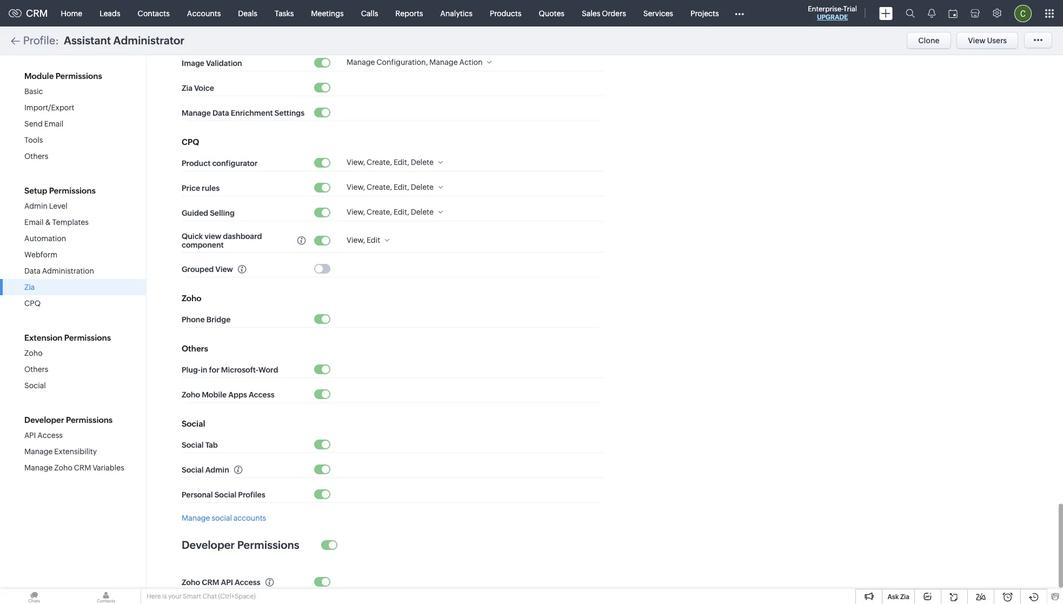 Task type: vqa. For each thing, say whether or not it's contained in the screenshot.
first COLD CALL
no



Task type: describe. For each thing, give the bounding box(es) containing it.
administrator
[[113, 34, 185, 47]]

home
[[61, 9, 82, 18]]

mobile
[[202, 390, 227, 399]]

for
[[209, 365, 219, 374]]

guided selling
[[182, 209, 235, 217]]

signals image
[[928, 9, 936, 18]]

image
[[182, 59, 204, 67]]

dashboard
[[223, 232, 262, 241]]

setup permissions
[[24, 186, 96, 195]]

permissions for basic
[[55, 71, 102, 81]]

projects
[[691, 9, 719, 18]]

projects link
[[682, 0, 728, 26]]

delete for guided selling
[[411, 208, 434, 216]]

contacts image
[[72, 589, 140, 604]]

search image
[[906, 9, 915, 18]]

profile image
[[1014, 5, 1032, 22]]

webform
[[24, 250, 57, 259]]

deals link
[[229, 0, 266, 26]]

profiles
[[238, 490, 265, 499]]

guided
[[182, 209, 208, 217]]

1 vertical spatial developer
[[182, 539, 235, 551]]

view, edit
[[347, 236, 380, 244]]

users
[[987, 36, 1007, 45]]

accounts
[[187, 9, 221, 18]]

2 horizontal spatial zia
[[900, 593, 910, 601]]

module
[[24, 71, 54, 81]]

quotes
[[539, 9, 565, 18]]

administration
[[42, 267, 94, 275]]

price
[[182, 184, 200, 192]]

ask zia
[[888, 593, 910, 601]]

1 horizontal spatial cpq
[[182, 137, 199, 147]]

smart
[[183, 593, 201, 600]]

extensibility
[[54, 447, 97, 456]]

plug-in for microsoft-word
[[182, 365, 278, 374]]

bridge
[[206, 315, 231, 324]]

tasks link
[[266, 0, 302, 26]]

manage for manage data enrichment settings
[[182, 109, 211, 117]]

products link
[[481, 0, 530, 26]]

0 vertical spatial others
[[24, 152, 48, 161]]

api access
[[24, 431, 63, 440]]

&
[[45, 218, 51, 227]]

view users button
[[957, 32, 1018, 49]]

zoho mobile apps access
[[182, 390, 274, 399]]

manage for manage zoho crm variables
[[24, 463, 53, 472]]

signals element
[[921, 0, 942, 26]]

social down the extension
[[24, 381, 46, 390]]

view, for guided selling
[[347, 208, 365, 216]]

selling
[[210, 209, 235, 217]]

0 vertical spatial data
[[212, 109, 229, 117]]

manage left action
[[429, 58, 458, 67]]

search element
[[899, 0, 921, 26]]

in
[[201, 365, 207, 374]]

phone bridge
[[182, 315, 231, 324]]

(ctrl+space)
[[218, 593, 256, 600]]

analytics link
[[432, 0, 481, 26]]

your
[[168, 593, 182, 600]]

quotes link
[[530, 0, 573, 26]]

clone button
[[907, 32, 951, 49]]

0 horizontal spatial data
[[24, 267, 41, 275]]

sales orders link
[[573, 0, 635, 26]]

zoho up phone
[[182, 294, 201, 303]]

manage social accounts
[[182, 514, 266, 522]]

price rules
[[182, 184, 220, 192]]

tools
[[24, 136, 43, 144]]

quick view dashboard component
[[182, 232, 262, 249]]

email & templates
[[24, 218, 89, 227]]

0 horizontal spatial api
[[24, 431, 36, 440]]

grouped
[[182, 265, 214, 273]]

home link
[[52, 0, 91, 26]]

:
[[55, 34, 59, 47]]

manage zoho crm variables
[[24, 463, 124, 472]]

action
[[459, 58, 483, 67]]

manage configuration, manage action
[[347, 58, 483, 67]]

social tab
[[182, 441, 218, 449]]

image validation
[[182, 59, 242, 67]]

deals
[[238, 9, 257, 18]]

edit
[[367, 236, 380, 244]]

chats image
[[0, 589, 68, 604]]

meetings
[[311, 9, 344, 18]]

1 horizontal spatial developer permissions
[[182, 539, 299, 551]]

leads
[[100, 9, 120, 18]]

create, for rules
[[367, 183, 392, 191]]

reports
[[395, 9, 423, 18]]

1 vertical spatial email
[[24, 218, 44, 227]]

rules
[[202, 184, 220, 192]]

phone
[[182, 315, 205, 324]]

1 horizontal spatial email
[[44, 120, 63, 128]]

social up personal
[[182, 465, 204, 474]]

access for zoho crm api access
[[235, 578, 260, 587]]

product
[[182, 159, 211, 167]]

permissions down accounts at the left of the page
[[237, 539, 299, 551]]

services link
[[635, 0, 682, 26]]

grouped view
[[182, 265, 233, 273]]

chat
[[202, 593, 217, 600]]

sales orders
[[582, 9, 626, 18]]

settings
[[275, 109, 305, 117]]

zia voice
[[182, 84, 214, 92]]

module permissions
[[24, 71, 102, 81]]

calls link
[[352, 0, 387, 26]]

delete for product configurator
[[411, 158, 434, 167]]

plug-
[[182, 365, 201, 374]]



Task type: locate. For each thing, give the bounding box(es) containing it.
zoho down the extension
[[24, 349, 43, 357]]

word
[[258, 365, 278, 374]]

zoho crm api access
[[182, 578, 260, 587]]

view, create, edit, delete for guided selling
[[347, 208, 434, 216]]

zia left voice
[[182, 84, 192, 92]]

cpq up product
[[182, 137, 199, 147]]

0 vertical spatial developer
[[24, 415, 64, 425]]

3 delete from the top
[[411, 208, 434, 216]]

automation
[[24, 234, 66, 243]]

view, create, edit, delete for product configurator
[[347, 158, 434, 167]]

2 create, from the top
[[367, 183, 392, 191]]

0 horizontal spatial cpq
[[24, 299, 41, 308]]

is
[[162, 593, 167, 600]]

1 view, from the top
[[347, 158, 365, 167]]

cpq up the extension
[[24, 299, 41, 308]]

quick
[[182, 232, 203, 241]]

reports link
[[387, 0, 432, 26]]

access for zoho mobile apps access
[[249, 390, 274, 399]]

manage extensibility
[[24, 447, 97, 456]]

enterprise-
[[808, 5, 843, 13]]

0 vertical spatial view
[[968, 36, 986, 45]]

manage for manage configuration, manage action
[[347, 58, 375, 67]]

admin
[[24, 202, 48, 210], [205, 465, 229, 474]]

templates
[[52, 218, 89, 227]]

manage down the api access
[[24, 447, 53, 456]]

enrichment
[[231, 109, 273, 117]]

admin down setup
[[24, 202, 48, 210]]

2 vertical spatial zia
[[900, 593, 910, 601]]

permissions up level
[[49, 186, 96, 195]]

calendar image
[[949, 9, 958, 18]]

zia down "data administration"
[[24, 283, 35, 291]]

leads link
[[91, 0, 129, 26]]

zia for zia
[[24, 283, 35, 291]]

email down import/export
[[44, 120, 63, 128]]

create, for configurator
[[367, 158, 392, 167]]

social left tab
[[182, 441, 204, 449]]

0 vertical spatial zia
[[182, 84, 192, 92]]

0 horizontal spatial crm
[[26, 8, 48, 19]]

1 vertical spatial cpq
[[24, 299, 41, 308]]

meetings link
[[302, 0, 352, 26]]

delete
[[411, 158, 434, 167], [411, 183, 434, 191], [411, 208, 434, 216]]

services
[[643, 9, 673, 18]]

social
[[24, 381, 46, 390], [182, 419, 205, 428], [182, 441, 204, 449], [182, 465, 204, 474], [215, 490, 236, 499]]

view
[[968, 36, 986, 45], [215, 265, 233, 273]]

edit,
[[394, 158, 409, 167], [394, 183, 409, 191], [394, 208, 409, 216]]

zoho up smart
[[182, 578, 200, 587]]

1 vertical spatial edit,
[[394, 183, 409, 191]]

0 horizontal spatial developer
[[24, 415, 64, 425]]

component
[[182, 241, 224, 249]]

1 horizontal spatial api
[[221, 578, 233, 587]]

permissions up extensibility
[[66, 415, 113, 425]]

create menu image
[[879, 7, 893, 20]]

3 view, from the top
[[347, 208, 365, 216]]

profile element
[[1008, 0, 1038, 26]]

developer permissions down accounts at the left of the page
[[182, 539, 299, 551]]

1 vertical spatial delete
[[411, 183, 434, 191]]

delete for price rules
[[411, 183, 434, 191]]

1 vertical spatial crm
[[74, 463, 91, 472]]

crm up 'profile'
[[26, 8, 48, 19]]

admin level
[[24, 202, 67, 210]]

configurator
[[212, 159, 258, 167]]

variables
[[93, 463, 124, 472]]

accounts
[[234, 514, 266, 522]]

access right apps
[[249, 390, 274, 399]]

2 vertical spatial others
[[24, 365, 48, 374]]

developer permissions
[[24, 415, 113, 425], [182, 539, 299, 551]]

validation
[[206, 59, 242, 67]]

2 view, from the top
[[347, 183, 365, 191]]

zoho down manage extensibility
[[54, 463, 72, 472]]

0 vertical spatial view, create, edit, delete
[[347, 158, 434, 167]]

0 vertical spatial admin
[[24, 202, 48, 210]]

view, for product configurator
[[347, 158, 365, 167]]

3 create, from the top
[[367, 208, 392, 216]]

1 horizontal spatial data
[[212, 109, 229, 117]]

manage down personal
[[182, 514, 210, 522]]

others up plug-
[[182, 344, 208, 353]]

0 horizontal spatial view
[[215, 265, 233, 273]]

view
[[205, 232, 221, 241]]

create menu element
[[873, 0, 899, 26]]

ask
[[888, 593, 899, 601]]

create, for selling
[[367, 208, 392, 216]]

0 vertical spatial edit,
[[394, 158, 409, 167]]

Other Modules field
[[728, 5, 751, 22]]

view, create, edit, delete
[[347, 158, 434, 167], [347, 183, 434, 191], [347, 208, 434, 216]]

accounts link
[[178, 0, 229, 26]]

api
[[24, 431, 36, 440], [221, 578, 233, 587]]

data down voice
[[212, 109, 229, 117]]

manage down manage extensibility
[[24, 463, 53, 472]]

1 vertical spatial others
[[182, 344, 208, 353]]

contacts link
[[129, 0, 178, 26]]

permissions down assistant
[[55, 71, 102, 81]]

0 vertical spatial email
[[44, 120, 63, 128]]

permissions right the extension
[[64, 333, 111, 342]]

3 view, create, edit, delete from the top
[[347, 208, 434, 216]]

0 vertical spatial api
[[24, 431, 36, 440]]

1 horizontal spatial developer
[[182, 539, 235, 551]]

1 horizontal spatial crm
[[74, 463, 91, 472]]

developer up the api access
[[24, 415, 64, 425]]

3 edit, from the top
[[394, 208, 409, 216]]

calls
[[361, 9, 378, 18]]

0 vertical spatial cpq
[[182, 137, 199, 147]]

1 create, from the top
[[367, 158, 392, 167]]

2 vertical spatial access
[[235, 578, 260, 587]]

1 vertical spatial create,
[[367, 183, 392, 191]]

1 vertical spatial data
[[24, 267, 41, 275]]

social up manage social accounts at the left bottom of the page
[[215, 490, 236, 499]]

manage down zia voice
[[182, 109, 211, 117]]

basic
[[24, 87, 43, 96]]

2 vertical spatial edit,
[[394, 208, 409, 216]]

here is your smart chat (ctrl+space)
[[147, 593, 256, 600]]

level
[[49, 202, 67, 210]]

0 vertical spatial developer permissions
[[24, 415, 113, 425]]

data
[[212, 109, 229, 117], [24, 267, 41, 275]]

import/export
[[24, 103, 74, 112]]

0 horizontal spatial zia
[[24, 283, 35, 291]]

edit, for price rules
[[394, 183, 409, 191]]

developer permissions up the api access
[[24, 415, 113, 425]]

1 vertical spatial api
[[221, 578, 233, 587]]

create,
[[367, 158, 392, 167], [367, 183, 392, 191], [367, 208, 392, 216]]

admin down tab
[[205, 465, 229, 474]]

products
[[490, 9, 521, 18]]

tab
[[205, 441, 218, 449]]

crm down extensibility
[[74, 463, 91, 472]]

0 vertical spatial delete
[[411, 158, 434, 167]]

crm link
[[9, 8, 48, 19]]

analytics
[[440, 9, 473, 18]]

email
[[44, 120, 63, 128], [24, 218, 44, 227]]

0 vertical spatial create,
[[367, 158, 392, 167]]

0 horizontal spatial email
[[24, 218, 44, 227]]

manage for manage extensibility
[[24, 447, 53, 456]]

access up manage extensibility
[[37, 431, 63, 440]]

1 view, create, edit, delete from the top
[[347, 158, 434, 167]]

2 vertical spatial crm
[[202, 578, 219, 587]]

2 vertical spatial view, create, edit, delete
[[347, 208, 434, 216]]

edit, for guided selling
[[394, 208, 409, 216]]

1 vertical spatial view
[[215, 265, 233, 273]]

0 horizontal spatial admin
[[24, 202, 48, 210]]

4 view, from the top
[[347, 236, 365, 244]]

2 horizontal spatial crm
[[202, 578, 219, 587]]

clone
[[918, 36, 940, 45]]

others down tools
[[24, 152, 48, 161]]

manage data enrichment settings
[[182, 109, 305, 117]]

manage
[[347, 58, 375, 67], [429, 58, 458, 67], [182, 109, 211, 117], [24, 447, 53, 456], [24, 463, 53, 472], [182, 514, 210, 522]]

data down webform
[[24, 267, 41, 275]]

2 edit, from the top
[[394, 183, 409, 191]]

api up (ctrl+space)
[[221, 578, 233, 587]]

cpq
[[182, 137, 199, 147], [24, 299, 41, 308]]

view inside button
[[968, 36, 986, 45]]

edit, for product configurator
[[394, 158, 409, 167]]

tasks
[[275, 9, 294, 18]]

zoho left mobile
[[182, 390, 200, 399]]

social admin
[[182, 465, 229, 474]]

developer
[[24, 415, 64, 425], [182, 539, 235, 551]]

microsoft-
[[221, 365, 258, 374]]

1 delete from the top
[[411, 158, 434, 167]]

1 vertical spatial admin
[[205, 465, 229, 474]]

1 vertical spatial zia
[[24, 283, 35, 291]]

1 horizontal spatial view
[[968, 36, 986, 45]]

permissions for api access
[[66, 415, 113, 425]]

1 vertical spatial developer permissions
[[182, 539, 299, 551]]

crm up 'chat'
[[202, 578, 219, 587]]

1 horizontal spatial zia
[[182, 84, 192, 92]]

configuration,
[[377, 58, 428, 67]]

2 vertical spatial delete
[[411, 208, 434, 216]]

1 vertical spatial view, create, edit, delete
[[347, 183, 434, 191]]

0 horizontal spatial developer permissions
[[24, 415, 113, 425]]

manage left configuration,
[[347, 58, 375, 67]]

assistant
[[64, 34, 111, 47]]

others down the extension
[[24, 365, 48, 374]]

manage social accounts link
[[182, 514, 266, 522]]

view left users
[[968, 36, 986, 45]]

2 vertical spatial create,
[[367, 208, 392, 216]]

view, create, edit, delete for price rules
[[347, 183, 434, 191]]

2 view, create, edit, delete from the top
[[347, 183, 434, 191]]

view right the grouped
[[215, 265, 233, 273]]

social up social tab
[[182, 419, 205, 428]]

trial
[[843, 5, 857, 13]]

permissions for admin level
[[49, 186, 96, 195]]

permissions for zoho
[[64, 333, 111, 342]]

0 vertical spatial access
[[249, 390, 274, 399]]

0 vertical spatial crm
[[26, 8, 48, 19]]

profile
[[23, 34, 55, 47]]

personal social profiles
[[182, 490, 265, 499]]

access up (ctrl+space)
[[235, 578, 260, 587]]

send
[[24, 120, 43, 128]]

zoho
[[182, 294, 201, 303], [24, 349, 43, 357], [182, 390, 200, 399], [54, 463, 72, 472], [182, 578, 200, 587]]

2 delete from the top
[[411, 183, 434, 191]]

email left & in the left of the page
[[24, 218, 44, 227]]

developer down social
[[182, 539, 235, 551]]

product configurator
[[182, 159, 258, 167]]

setup
[[24, 186, 47, 195]]

1 edit, from the top
[[394, 158, 409, 167]]

api up manage extensibility
[[24, 431, 36, 440]]

1 horizontal spatial admin
[[205, 465, 229, 474]]

1 vertical spatial access
[[37, 431, 63, 440]]

zia for zia voice
[[182, 84, 192, 92]]

sales
[[582, 9, 600, 18]]

upgrade
[[817, 14, 848, 21]]

manage for manage social accounts
[[182, 514, 210, 522]]

zia right ask
[[900, 593, 910, 601]]

extension permissions
[[24, 333, 111, 342]]

zia
[[182, 84, 192, 92], [24, 283, 35, 291], [900, 593, 910, 601]]

extension
[[24, 333, 62, 342]]

view, for price rules
[[347, 183, 365, 191]]



